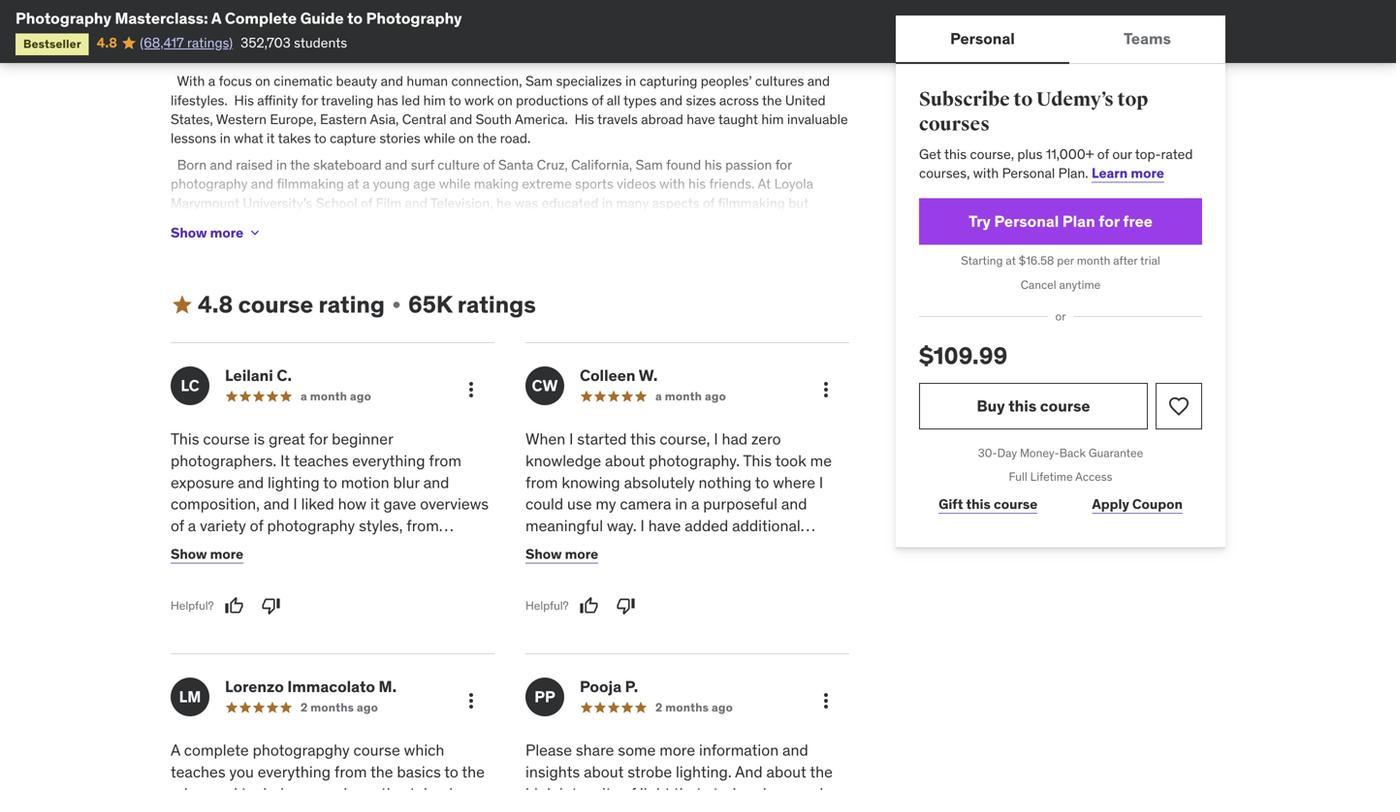 Task type: vqa. For each thing, say whether or not it's contained in the screenshot.
time
yes



Task type: describe. For each thing, give the bounding box(es) containing it.
and down raised
[[251, 175, 274, 193]]

starting
[[962, 253, 1004, 268]]

university's
[[243, 194, 313, 212]]

to left learn
[[584, 538, 598, 558]]

story.
[[738, 560, 776, 580]]

1 vertical spatial while
[[439, 175, 471, 193]]

of right variety
[[250, 516, 263, 536]]

lighting
[[268, 473, 320, 493]]

in left "what"
[[220, 129, 231, 147]]

events.
[[345, 251, 389, 269]]

this right gift
[[967, 496, 991, 513]]

states,
[[171, 110, 213, 128]]

masterclass:
[[115, 8, 208, 28]]

in left other
[[586, 581, 598, 601]]

gives,
[[754, 784, 794, 791]]

months for course
[[311, 700, 354, 715]]

has inside with a focus on cinematic beauty and human connection, sam specializes in capturing peoples' cultures and lifestyles.  his affinity for traveling has led him to work on productions of all types and sizes across the united states, western europe, eastern asia, central and south america.  his travels abroad have taught him invaluable lessons in what it takes to capture stories while on the road. born and raised in the skateboard and surf culture of santa cruz, california, sam found his passion for photography and filmmaking at a young age while making extreme sports videos with his friends. at loyola marymount university's school of film and television, he was educated in many aspects of filmmaking but focused on cinematography, directing, and documentary film.  it was also during this time that he expanded his photography skills, working in the darkroom, printing 35mm film for the first time and taking photos for school's newspaper at various school events.
[[377, 91, 398, 109]]

mark review by colleen w. as helpful image
[[580, 597, 599, 616]]

it inside with a focus on cinematic beauty and human connection, sam specializes in capturing peoples' cultures and lifestyles.  his affinity for traveling has led him to work on productions of all types and sizes across the united states, western europe, eastern asia, central and south america.  his travels abroad have taught him invaluable lessons in what it takes to capture stories while on the road. born and raised in the skateboard and surf culture of santa cruz, california, sam found his passion for photography and filmmaking at a young age while making extreme sports videos with his friends. at loyola marymount university's school of film and television, he was educated in many aspects of filmmaking but focused on cinematography, directing, and documentary film.  it was also during this time that he expanded his photography skills, working in the darkroom, printing 35mm film for the first time and taking photos for school's newspaper at various school events.
[[267, 129, 275, 147]]

everything inside 'it teaches everything from exposure and lighting to motion blur and composition, and i liked how it gave overviews of a variety of photography styles, from portraits or landscapes, to product shots and event photography.'
[[352, 451, 425, 471]]

born
[[177, 156, 207, 174]]

good
[[526, 560, 561, 580]]

1 vertical spatial him
[[762, 110, 784, 128]]

travels
[[598, 110, 638, 128]]

been
[[684, 603, 719, 623]]

specializes
[[556, 72, 622, 90]]

shots inside 'it teaches everything from exposure and lighting to motion blur and composition, and i liked how it gave overviews of a variety of photography styles, from portraits or landscapes, to product shots and event photography.'
[[413, 538, 451, 558]]

a inside the when i started this course, i had zero knowledge about photography.  this took me from knowing absolutely nothing to where i could use my camera in a purposeful and meaningful way.  i have added additional courses to learn photo editing since getting good shots in 1/2 to 3/4 of the story.  i have enrolled in other courses from this instructor group but this one has been the most valuable
[[692, 494, 700, 514]]

learn more link
[[1092, 164, 1165, 182]]

0 vertical spatial was
[[515, 194, 539, 212]]

1 vertical spatial time
[[630, 232, 657, 250]]

and down age
[[405, 194, 428, 212]]

productions
[[516, 91, 589, 109]]

2 months ago for more
[[656, 700, 733, 715]]

courses inside subscribe to udemy's top courses
[[920, 113, 990, 136]]

1/2
[[623, 560, 645, 580]]

when i started this course, i had zero knowledge about photography.  this took me from knowing absolutely nothing to where i could use my camera in a purposeful and meaningful way.  i have added additional courses to learn photo editing since getting good shots in 1/2 to 3/4 of the story.  i have enrolled in other courses from this instructor group but this one has been the most valuable
[[526, 429, 845, 623]]

to inside subscribe to udemy's top courses
[[1014, 88, 1033, 112]]

helpful? for lc
[[171, 599, 214, 614]]

cinematic
[[274, 72, 333, 90]]

across
[[720, 91, 759, 109]]

it inside 'it teaches everything from exposure and lighting to motion blur and composition, and i liked how it gave overviews of a variety of photography styles, from portraits or landscapes, to product shots and event photography.'
[[371, 494, 380, 514]]

course inside button
[[1041, 396, 1091, 416]]

show up newspaper
[[171, 224, 207, 241]]

in up also
[[602, 194, 613, 212]]

santa
[[498, 156, 534, 174]]

advanced
[[171, 784, 238, 791]]

of inside please share some more information and insights about strobe lighting. and about the high intensity of light that strobe gives, a
[[623, 784, 636, 791]]

and down 'lighting' at the left of page
[[264, 494, 290, 514]]

0 vertical spatial time
[[681, 213, 708, 231]]

on up the culture
[[459, 129, 474, 147]]

about up 'intensity'
[[584, 762, 624, 782]]

$16.58
[[1019, 253, 1055, 268]]

(68,417 ratings)
[[140, 34, 233, 51]]

i up knowledge
[[570, 429, 574, 449]]

the right been
[[722, 603, 745, 623]]

1 horizontal spatial or
[[1056, 309, 1067, 324]]

0 vertical spatial he
[[497, 194, 512, 212]]

show more button down marymount
[[171, 214, 263, 252]]

of down friends.
[[703, 194, 715, 212]]

portraits
[[171, 538, 230, 558]]

gift
[[939, 496, 964, 513]]

first
[[603, 232, 627, 250]]

pp
[[535, 687, 556, 707]]

and up led
[[381, 72, 404, 90]]

month inside starting at $16.58 per month after trial cancel anytime
[[1078, 253, 1111, 268]]

photo
[[640, 538, 680, 558]]

a left young at the top left of page
[[363, 175, 370, 193]]

buy
[[977, 396, 1006, 416]]

printing
[[442, 232, 489, 250]]

mark review by colleen w. as unhelpful image
[[617, 597, 636, 616]]

intensity
[[560, 784, 619, 791]]

what
[[234, 129, 264, 147]]

in down "absolutely"
[[675, 494, 688, 514]]

show more button for cw
[[526, 536, 599, 574]]

0 vertical spatial while
[[424, 129, 456, 147]]

friends.
[[710, 175, 755, 193]]

taught
[[719, 110, 759, 128]]

western
[[216, 110, 267, 128]]

to inside a complete photograpghy course which teaches you everything from the basics to the advanced techniques and creative tehcnique
[[445, 762, 459, 782]]

from down gave
[[407, 516, 439, 536]]

way.
[[607, 516, 637, 536]]

photography masterclass: a complete guide to photography
[[16, 8, 462, 28]]

for left free
[[1099, 211, 1120, 231]]

at
[[758, 175, 771, 193]]

2 vertical spatial his
[[820, 213, 838, 231]]

have inside with a focus on cinematic beauty and human connection, sam specializes in capturing peoples' cultures and lifestyles.  his affinity for traveling has led him to work on productions of all types and sizes across the united states, western europe, eastern asia, central and south america.  his travels abroad have taught him invaluable lessons in what it takes to capture stories while on the road. born and raised in the skateboard and surf culture of santa cruz, california, sam found his passion for photography and filmmaking at a young age while making extreme sports videos with his friends. at loyola marymount university's school of film and television, he was educated in many aspects of filmmaking but focused on cinematography, directing, and documentary film.  it was also during this time that he expanded his photography skills, working in the darkroom, printing 35mm film for the first time and taking photos for school's newspaper at various school events.
[[687, 110, 716, 128]]

to right 1/2
[[649, 560, 663, 580]]

and down photographers.
[[238, 473, 264, 493]]

to up purposeful
[[755, 473, 770, 493]]

1 vertical spatial photography
[[171, 232, 248, 250]]

month for leilani c.
[[310, 389, 347, 404]]

4.8 course rating
[[198, 290, 385, 319]]

i right story.
[[779, 560, 784, 580]]

of up the 'making'
[[483, 156, 495, 174]]

a up great
[[301, 389, 307, 404]]

for up loyola on the right top
[[776, 156, 792, 174]]

nothing
[[699, 473, 752, 493]]

of left all
[[592, 91, 604, 109]]

eastern
[[320, 110, 367, 128]]

xsmall image inside show more button
[[248, 225, 263, 241]]

asia,
[[370, 110, 399, 128]]

23 courses
[[326, 32, 395, 50]]

ago for w.
[[705, 389, 727, 404]]

creative
[[351, 784, 407, 791]]

i down the me
[[820, 473, 824, 493]]

try personal plan for free link
[[920, 198, 1203, 245]]

found
[[667, 156, 702, 174]]

to up the liked
[[323, 473, 337, 493]]

from up the could on the left of page
[[526, 473, 558, 493]]

month for colleen w.
[[665, 389, 702, 404]]

a complete photograpghy course which teaches you everything from the basics to the advanced techniques and creative tehcnique
[[171, 741, 492, 791]]

getting
[[776, 538, 827, 558]]

the up events.
[[354, 232, 374, 250]]

directing,
[[345, 213, 402, 231]]

that inside please share some more information and insights about strobe lighting. and about the high intensity of light that strobe gives, a
[[674, 784, 702, 791]]

0 horizontal spatial courses
[[526, 538, 580, 558]]

for down the cinematic
[[302, 91, 318, 109]]

to left work
[[449, 91, 461, 109]]

a month ago for leilani c.
[[301, 389, 372, 404]]

more for cw's show more button
[[565, 546, 599, 563]]

and down overviews
[[455, 538, 480, 558]]

2 vertical spatial personal
[[995, 211, 1060, 231]]

0 vertical spatial his
[[234, 91, 254, 109]]

from up overviews
[[429, 451, 462, 471]]

pooja
[[580, 677, 622, 697]]

personal inside get this course, plus 11,000+ of our top-rated courses, with personal plan.
[[1003, 164, 1056, 182]]

this inside button
[[1009, 396, 1037, 416]]

1 vertical spatial his
[[689, 175, 706, 193]]

in up "types"
[[626, 72, 637, 90]]

65k ratings
[[408, 290, 536, 319]]

and inside a complete photograpghy course which teaches you everything from the basics to the advanced techniques and creative tehcnique
[[322, 784, 348, 791]]

with
[[177, 72, 205, 90]]

23
[[326, 32, 342, 50]]

knowing
[[562, 473, 621, 493]]

buy this course button
[[920, 383, 1149, 430]]

in right raised
[[276, 156, 287, 174]]

this down story.
[[736, 581, 762, 601]]

1 horizontal spatial filmmaking
[[718, 194, 786, 212]]

1 vertical spatial strobe
[[706, 784, 751, 791]]

free
[[1124, 211, 1153, 231]]

after
[[1114, 253, 1138, 268]]

photography inside 'it teaches everything from exposure and lighting to motion blur and composition, and i liked how it gave overviews of a variety of photography styles, from portraits or landscapes, to product shots and event photography.'
[[267, 516, 355, 536]]

more for show more button under marymount
[[210, 224, 244, 241]]

course down various
[[238, 290, 314, 319]]

from inside a complete photograpghy course which teaches you everything from the basics to the advanced techniques and creative tehcnique
[[335, 762, 367, 782]]

age
[[414, 175, 436, 193]]

2 vertical spatial courses
[[642, 581, 697, 601]]

1 vertical spatial have
[[649, 516, 681, 536]]

it teaches everything from exposure and lighting to motion blur and composition, and i liked how it gave overviews of a variety of photography styles, from portraits or landscapes, to product shots and event photography.
[[171, 451, 489, 580]]

of up directing,
[[361, 194, 373, 212]]

on up affinity
[[255, 72, 271, 90]]

and right born
[[210, 156, 233, 174]]

2 for immacolato
[[301, 700, 308, 715]]

to left 'product'
[[337, 538, 351, 558]]

photography. inside 'it teaches everything from exposure and lighting to motion blur and composition, and i liked how it gave overviews of a variety of photography styles, from portraits or landscapes, to product shots and event photography.'
[[213, 560, 304, 580]]

0 vertical spatial photography
[[171, 175, 248, 193]]

a month ago for colleen w.
[[656, 389, 727, 404]]

school's
[[793, 232, 842, 250]]

352,703 students
[[241, 34, 347, 51]]

led
[[402, 91, 420, 109]]

show for lc
[[171, 546, 207, 563]]

immacolato
[[287, 677, 375, 697]]

lessons
[[171, 129, 217, 147]]

teaches inside a complete photograpghy course which teaches you everything from the basics to the advanced techniques and creative tehcnique
[[171, 762, 226, 782]]

photographers.
[[171, 451, 277, 471]]

months for more
[[666, 700, 709, 715]]

1 horizontal spatial sam
[[636, 156, 663, 174]]

sports
[[575, 175, 614, 193]]

1 vertical spatial his
[[575, 110, 595, 128]]

the down cultures
[[762, 91, 782, 109]]

subscribe to udemy's top courses
[[920, 88, 1149, 136]]

cancel
[[1021, 277, 1057, 292]]

a inside 'it teaches everything from exposure and lighting to motion blur and composition, and i liked how it gave overviews of a variety of photography styles, from portraits or landscapes, to product shots and event photography.'
[[188, 516, 196, 536]]

additional actions for review by colleen w. image
[[815, 378, 838, 402]]

to right takes
[[314, 129, 327, 147]]

please
[[526, 741, 572, 761]]

in up events.
[[340, 232, 351, 250]]

course down full
[[994, 496, 1038, 513]]

on up south
[[498, 91, 513, 109]]

helpful? for cw
[[526, 599, 569, 614]]

film.
[[515, 213, 540, 231]]

trial
[[1141, 253, 1161, 268]]

human
[[407, 72, 448, 90]]

additional
[[733, 516, 801, 536]]

course, inside the when i started this course, i had zero knowledge about photography.  this took me from knowing absolutely nothing to where i could use my camera in a purposeful and meaningful way.  i have added additional courses to learn photo editing since getting good shots in 1/2 to 3/4 of the story.  i have enrolled in other courses from this instructor group but this one has been the most valuable
[[660, 429, 711, 449]]

everything inside a complete photograpghy course which teaches you everything from the basics to the advanced techniques and creative tehcnique
[[258, 762, 331, 782]]

the down editing
[[712, 560, 734, 580]]

on down marymount
[[223, 213, 238, 231]]

of inside the when i started this course, i had zero knowledge about photography.  this took me from knowing absolutely nothing to where i could use my camera in a purposeful and meaningful way.  i have added additional courses to learn photo editing since getting good shots in 1/2 to 3/4 of the story.  i have enrolled in other courses from this instructor group but this one has been the most valuable
[[695, 560, 708, 580]]

more down the top-
[[1131, 164, 1165, 182]]

the down takes
[[290, 156, 310, 174]]

show more for cw
[[526, 546, 599, 563]]

m.
[[379, 677, 397, 697]]

0 vertical spatial sam
[[526, 72, 553, 90]]

ago for c.
[[350, 389, 372, 404]]

or inside 'it teaches everything from exposure and lighting to motion blur and composition, and i liked how it gave overviews of a variety of photography styles, from portraits or landscapes, to product shots and event photography.'
[[234, 538, 248, 558]]

the right basics
[[462, 762, 485, 782]]

and down work
[[450, 110, 473, 128]]

wishlist image
[[1168, 395, 1191, 418]]

show for cw
[[526, 546, 562, 563]]

but inside the when i started this course, i had zero knowledge about photography.  this took me from knowing absolutely nothing to where i could use my camera in a purposeful and meaningful way.  i have added additional courses to learn photo editing since getting good shots in 1/2 to 3/4 of the story.  i have enrolled in other courses from this instructor group but this one has been the most valuable
[[570, 603, 593, 623]]

since
[[736, 538, 773, 558]]

complete
[[184, 741, 249, 761]]

a inside a complete photograpghy course which teaches you everything from the basics to the advanced techniques and creative tehcnique
[[171, 741, 180, 761]]

top-
[[1136, 145, 1162, 163]]

show more button for lc
[[171, 536, 244, 574]]

about inside the when i started this course, i had zero knowledge about photography.  this took me from knowing absolutely nothing to where i could use my camera in a purposeful and meaningful way.  i have added additional courses to learn photo editing since getting good shots in 1/2 to 3/4 of the story.  i have enrolled in other courses from this instructor group but this one has been the most valuable
[[605, 451, 645, 471]]

the up "creative"
[[371, 762, 393, 782]]

get this course, plus 11,000+ of our top-rated courses, with personal plan.
[[920, 145, 1194, 182]]

anytime
[[1060, 277, 1101, 292]]

this inside get this course, plus 11,000+ of our top-rated courses, with personal plan.
[[945, 145, 967, 163]]



Task type: locate. For each thing, give the bounding box(es) containing it.
shots inside the when i started this course, i had zero knowledge about photography.  this took me from knowing absolutely nothing to where i could use my camera in a purposeful and meaningful way.  i have added additional courses to learn photo editing since getting good shots in 1/2 to 3/4 of the story.  i have enrolled in other courses from this instructor group but this one has been the most valuable
[[565, 560, 603, 580]]

2 helpful? from the left
[[526, 599, 569, 614]]

darkroom,
[[377, 232, 439, 250]]

1 vertical spatial sam
[[636, 156, 663, 174]]

this down other
[[597, 603, 622, 623]]

photograpghy
[[253, 741, 350, 761]]

1 horizontal spatial a
[[211, 8, 221, 28]]

1 horizontal spatial his
[[575, 110, 595, 128]]

medium image
[[171, 294, 194, 317]]

strobe
[[628, 762, 672, 782], [706, 784, 751, 791]]

1 vertical spatial that
[[674, 784, 702, 791]]

800,409 students
[[326, 6, 438, 23]]

1 vertical spatial a
[[171, 741, 180, 761]]

a down w. in the left top of the page
[[656, 389, 662, 404]]

1 horizontal spatial strobe
[[706, 784, 751, 791]]

with right "courses,"
[[974, 164, 1000, 182]]

sam shimizu-jones image
[[171, 0, 279, 56]]

all
[[607, 91, 621, 109]]

months down immacolato
[[311, 700, 354, 715]]

course
[[238, 290, 314, 319], [1041, 396, 1091, 416], [203, 429, 250, 449], [994, 496, 1038, 513], [354, 741, 400, 761]]

leilani c.
[[225, 366, 292, 386]]

from up been
[[701, 581, 733, 601]]

1 horizontal spatial everything
[[352, 451, 425, 471]]

but inside with a focus on cinematic beauty and human connection, sam specializes in capturing peoples' cultures and lifestyles.  his affinity for traveling has led him to work on productions of all types and sizes across the united states, western europe, eastern asia, central and south america.  his travels abroad have taught him invaluable lessons in what it takes to capture stories while on the road. born and raised in the skateboard and surf culture of santa cruz, california, sam found his passion for photography and filmmaking at a young age while making extreme sports videos with his friends. at loyola marymount university's school of film and television, he was educated in many aspects of filmmaking but focused on cinematography, directing, and documentary film.  it was also during this time that he expanded his photography skills, working in the darkroom, printing 35mm film for the first time and taking photos for school's newspaper at various school events.
[[789, 194, 809, 212]]

month up "absolutely"
[[665, 389, 702, 404]]

photography up courses
[[366, 8, 462, 28]]

information
[[699, 741, 779, 761]]

1 vertical spatial or
[[234, 538, 248, 558]]

1 horizontal spatial was
[[559, 213, 582, 231]]

videos
[[617, 175, 657, 193]]

tab list containing personal
[[896, 16, 1226, 64]]

and up overviews
[[424, 473, 450, 493]]

the down south
[[477, 129, 497, 147]]

in left 1/2
[[607, 560, 619, 580]]

1 vertical spatial 4.8
[[198, 290, 233, 319]]

and inside please share some more information and insights about strobe lighting. and about the high intensity of light that strobe gives, a
[[783, 741, 809, 761]]

the down also
[[580, 232, 600, 250]]

course up photographers.
[[203, 429, 250, 449]]

0 horizontal spatial course,
[[660, 429, 711, 449]]

his
[[234, 91, 254, 109], [575, 110, 595, 128]]

starting at $16.58 per month after trial cancel anytime
[[962, 253, 1161, 292]]

one
[[626, 603, 652, 623]]

1 months from the left
[[311, 700, 354, 715]]

and inside the when i started this course, i had zero knowledge about photography.  this took me from knowing absolutely nothing to where i could use my camera in a purposeful and meaningful way.  i have added additional courses to learn photo editing since getting good shots in 1/2 to 3/4 of the story.  i have enrolled in other courses from this instructor group but this one has been the most valuable
[[782, 494, 808, 514]]

more inside please share some more information and insights about strobe lighting. and about the high intensity of light that strobe gives, a
[[660, 741, 696, 761]]

1 horizontal spatial it
[[371, 494, 380, 514]]

the down additional actions for review by pooja p. icon
[[810, 762, 833, 782]]

affinity
[[257, 91, 298, 109]]

0 horizontal spatial helpful?
[[171, 599, 214, 614]]

1 horizontal spatial at
[[348, 175, 360, 193]]

personal button
[[896, 16, 1070, 62]]

4.8 for 4.8 course rating
[[198, 290, 233, 319]]

started
[[578, 429, 627, 449]]

this inside the when i started this course, i had zero knowledge about photography.  this took me from knowing absolutely nothing to where i could use my camera in a purposeful and meaningful way.  i have added additional courses to learn photo editing since getting good shots in 1/2 to 3/4 of the story.  i have enrolled in other courses from this instructor group but this one has been the most valuable
[[744, 451, 772, 471]]

and down where on the right of page
[[782, 494, 808, 514]]

0 horizontal spatial months
[[311, 700, 354, 715]]

0 horizontal spatial photography
[[16, 8, 111, 28]]

high
[[526, 784, 556, 791]]

0 vertical spatial 4.8
[[97, 34, 117, 51]]

his up friends.
[[705, 156, 722, 174]]

rated
[[1162, 145, 1194, 163]]

use
[[568, 494, 592, 514]]

ago for p.
[[712, 700, 733, 715]]

month up 'beginner' on the bottom left of the page
[[310, 389, 347, 404]]

gift this course link
[[920, 486, 1058, 524]]

1 vertical spatial he
[[739, 213, 754, 231]]

try
[[969, 211, 991, 231]]

2 2 months ago from the left
[[656, 700, 733, 715]]

0 horizontal spatial 2 months ago
[[301, 700, 378, 715]]

0 vertical spatial this
[[171, 429, 199, 449]]

that inside with a focus on cinematic beauty and human connection, sam specializes in capturing peoples' cultures and lifestyles.  his affinity for traveling has led him to work on productions of all types and sizes across the united states, western europe, eastern asia, central and south america.  his travels abroad have taught him invaluable lessons in what it takes to capture stories while on the road. born and raised in the skateboard and surf culture of santa cruz, california, sam found his passion for photography and filmmaking at a young age while making extreme sports videos with his friends. at loyola marymount university's school of film and television, he was educated in many aspects of filmmaking but focused on cinematography, directing, and documentary film.  it was also during this time that he expanded his photography skills, working in the darkroom, printing 35mm film for the first time and taking photos for school's newspaper at various school events.
[[711, 213, 736, 231]]

course inside 'this course is great for beginner photographers.'
[[203, 429, 250, 449]]

0 horizontal spatial everything
[[258, 762, 331, 782]]

guide
[[300, 8, 344, 28]]

this right started
[[631, 429, 656, 449]]

show
[[171, 224, 207, 241], [171, 546, 207, 563], [526, 546, 562, 563]]

0 horizontal spatial him
[[424, 91, 446, 109]]

full
[[1009, 470, 1028, 485]]

i right way.
[[641, 516, 645, 536]]

1 vertical spatial teaches
[[171, 762, 226, 782]]

more up lighting.
[[660, 741, 696, 761]]

1 horizontal spatial 2
[[656, 700, 663, 715]]

teaches inside 'it teaches everything from exposure and lighting to motion blur and composition, and i liked how it gave overviews of a variety of photography styles, from portraits or landscapes, to product shots and event photography.'
[[294, 451, 349, 471]]

the inside please share some more information and insights about strobe lighting. and about the high intensity of light that strobe gives, a
[[810, 762, 833, 782]]

connection,
[[452, 72, 522, 90]]

1 vertical spatial xsmall image
[[295, 32, 310, 51]]

for down expanded
[[773, 232, 790, 250]]

4.8 for 4.8
[[97, 34, 117, 51]]

2 horizontal spatial have
[[787, 560, 820, 580]]

65k
[[408, 290, 453, 319]]

2 for p.
[[656, 700, 663, 715]]

courses,
[[920, 164, 971, 182]]

stories
[[380, 129, 421, 147]]

0 vertical spatial xsmall image
[[295, 5, 310, 24]]

additional actions for review by leilani c. image
[[460, 378, 483, 402]]

other
[[602, 581, 639, 601]]

1 horizontal spatial courses
[[642, 581, 697, 601]]

xsmall image for 23 courses
[[295, 32, 310, 51]]

of inside get this course, plus 11,000+ of our top-rated courses, with personal plan.
[[1098, 145, 1110, 163]]

was
[[515, 194, 539, 212], [559, 213, 582, 231]]

personal up subscribe
[[951, 29, 1016, 48]]

ago up 'beginner' on the bottom left of the page
[[350, 389, 372, 404]]

photography down the liked
[[267, 516, 355, 536]]

0 horizontal spatial that
[[674, 784, 702, 791]]

1 a month ago from the left
[[301, 389, 372, 404]]

0 horizontal spatial this
[[171, 429, 199, 449]]

colleen
[[580, 366, 636, 386]]

learn
[[1092, 164, 1128, 182]]

share
[[576, 741, 614, 761]]

it
[[267, 129, 275, 147], [371, 494, 380, 514]]

photography. up mark review by leilani c. as unhelpful icon
[[213, 560, 304, 580]]

him right taught
[[762, 110, 784, 128]]

1 horizontal spatial month
[[665, 389, 702, 404]]

c.
[[277, 366, 292, 386]]

1 horizontal spatial he
[[739, 213, 754, 231]]

with
[[974, 164, 1000, 182], [660, 175, 686, 193]]

1 2 from the left
[[301, 700, 308, 715]]

and up young at the top left of page
[[385, 156, 408, 174]]

4.8 right bestseller
[[97, 34, 117, 51]]

filmmaking up school
[[277, 175, 344, 193]]

this down aspects
[[656, 213, 678, 231]]

had
[[722, 429, 748, 449]]

month up anytime
[[1078, 253, 1111, 268]]

ago
[[350, 389, 372, 404], [705, 389, 727, 404], [357, 700, 378, 715], [712, 700, 733, 715]]

1 horizontal spatial have
[[687, 110, 716, 128]]

have
[[687, 110, 716, 128], [649, 516, 681, 536], [787, 560, 820, 580]]

2 2 from the left
[[656, 700, 663, 715]]

course inside a complete photograpghy course which teaches you everything from the basics to the advanced techniques and creative tehcnique
[[354, 741, 400, 761]]

tab list
[[896, 16, 1226, 64]]

1 vertical spatial shots
[[565, 560, 603, 580]]

1 horizontal spatial with
[[974, 164, 1000, 182]]

0 horizontal spatial filmmaking
[[277, 175, 344, 193]]

i inside 'it teaches everything from exposure and lighting to motion blur and composition, and i liked how it gave overviews of a variety of photography styles, from portraits or landscapes, to product shots and event photography.'
[[293, 494, 298, 514]]

with inside with a focus on cinematic beauty and human connection, sam specializes in capturing peoples' cultures and lifestyles.  his affinity for traveling has led him to work on productions of all types and sizes across the united states, western europe, eastern asia, central and south america.  his travels abroad have taught him invaluable lessons in what it takes to capture stories while on the road. born and raised in the skateboard and surf culture of santa cruz, california, sam found his passion for photography and filmmaking at a young age while making extreme sports videos with his friends. at loyola marymount university's school of film and television, he was educated in many aspects of filmmaking but focused on cinematography, directing, and documentary film.  it was also during this time that he expanded his photography skills, working in the darkroom, printing 35mm film for the first time and taking photos for school's newspaper at various school events.
[[660, 175, 686, 193]]

0 horizontal spatial 2
[[301, 700, 308, 715]]

mark review by leilani c. as unhelpful image
[[262, 597, 281, 616]]

instructor
[[766, 581, 833, 601]]

helpful? down the event
[[171, 599, 214, 614]]

2 months ago down immacolato
[[301, 700, 378, 715]]

ago up "information"
[[712, 700, 733, 715]]

has up asia,
[[377, 91, 398, 109]]

from
[[429, 451, 462, 471], [526, 473, 558, 493], [407, 516, 439, 536], [701, 581, 733, 601], [335, 762, 367, 782]]

photography. inside the when i started this course, i had zero knowledge about photography.  this took me from knowing absolutely nothing to where i could use my camera in a purposeful and meaningful way.  i have added additional courses to learn photo editing since getting good shots in 1/2 to 3/4 of the story.  i have enrolled in other courses from this instructor group but this one has been the most valuable
[[649, 451, 740, 471]]

0 vertical spatial him
[[424, 91, 446, 109]]

try personal plan for free
[[969, 211, 1153, 231]]

and up the darkroom,
[[406, 213, 428, 231]]

more for lc's show more button
[[210, 546, 244, 563]]

0 vertical spatial have
[[687, 110, 716, 128]]

0 horizontal spatial at
[[240, 251, 252, 269]]

0 vertical spatial has
[[377, 91, 398, 109]]

zero
[[752, 429, 782, 449]]

photography up bestseller
[[16, 8, 111, 28]]

xsmall image
[[389, 297, 405, 313]]

1 2 months ago from the left
[[301, 700, 378, 715]]

his left travels
[[575, 110, 595, 128]]

at down skateboard
[[348, 175, 360, 193]]

ago for immacolato
[[357, 700, 378, 715]]

0 vertical spatial course,
[[971, 145, 1015, 163]]

0 vertical spatial everything
[[352, 451, 425, 471]]

for right great
[[309, 429, 328, 449]]

1 horizontal spatial photography.
[[649, 451, 740, 471]]

0 vertical spatial filmmaking
[[277, 175, 344, 193]]

personal inside 'button'
[[951, 29, 1016, 48]]

course, inside get this course, plus 11,000+ of our top-rated courses, with personal plan.
[[971, 145, 1015, 163]]

2 horizontal spatial at
[[1006, 253, 1017, 268]]

additional actions for review by lorenzo immacolato m. image
[[460, 690, 483, 713]]

or down anytime
[[1056, 309, 1067, 324]]

0 horizontal spatial have
[[649, 516, 681, 536]]

to left udemy's
[[1014, 88, 1033, 112]]

photography up marymount
[[171, 175, 248, 193]]

0 vertical spatial his
[[705, 156, 722, 174]]

at inside starting at $16.58 per month after trial cancel anytime
[[1006, 253, 1017, 268]]

a month ago down w. in the left top of the page
[[656, 389, 727, 404]]

1 vertical spatial courses
[[526, 538, 580, 558]]

and left "taking"
[[661, 232, 683, 250]]

ago up had at the bottom right of the page
[[705, 389, 727, 404]]

lorenzo
[[225, 677, 284, 697]]

and up united
[[808, 72, 830, 90]]

about
[[605, 451, 645, 471], [584, 762, 624, 782], [767, 762, 807, 782]]

overviews
[[420, 494, 489, 514]]

1 vertical spatial it
[[371, 494, 380, 514]]

1 horizontal spatial but
[[789, 194, 809, 212]]

back
[[1060, 446, 1086, 461]]

time
[[681, 213, 708, 231], [630, 232, 657, 250]]

teaches up 'lighting' at the left of page
[[294, 451, 349, 471]]

1 vertical spatial personal
[[1003, 164, 1056, 182]]

1 vertical spatial course,
[[660, 429, 711, 449]]

2 months ago for course
[[301, 700, 378, 715]]

2 photography from the left
[[366, 8, 462, 28]]

0 horizontal spatial but
[[570, 603, 593, 623]]

the
[[762, 91, 782, 109], [477, 129, 497, 147], [290, 156, 310, 174], [354, 232, 374, 250], [580, 232, 600, 250], [712, 560, 734, 580], [722, 603, 745, 623], [371, 762, 393, 782], [462, 762, 485, 782], [810, 762, 833, 782]]

2 vertical spatial xsmall image
[[248, 225, 263, 241]]

abroad
[[641, 110, 684, 128]]

his up school's in the top right of the page
[[820, 213, 838, 231]]

show more button
[[171, 214, 263, 252], [171, 536, 244, 574], [526, 536, 599, 574]]

styles,
[[359, 516, 403, 536]]

types
[[624, 91, 657, 109]]

time up "taking"
[[681, 213, 708, 231]]

800,409
[[326, 6, 380, 23]]

students
[[383, 6, 438, 23]]

additional actions for review by pooja p. image
[[815, 690, 838, 713]]

2 horizontal spatial courses
[[920, 113, 990, 136]]

ago down immacolato
[[357, 700, 378, 715]]

0 horizontal spatial photography.
[[213, 560, 304, 580]]

personal up $16.58
[[995, 211, 1060, 231]]

mark review by leilani c. as helpful image
[[225, 597, 244, 616]]

enrolled
[[526, 581, 582, 601]]

this
[[171, 429, 199, 449], [744, 451, 772, 471]]

0 vertical spatial but
[[789, 194, 809, 212]]

or down variety
[[234, 538, 248, 558]]

film
[[535, 232, 557, 250]]

to up 23 courses
[[347, 8, 363, 28]]

4.8
[[97, 34, 117, 51], [198, 290, 233, 319]]

gift this course
[[939, 496, 1038, 513]]

colleen w.
[[580, 366, 658, 386]]

0 horizontal spatial teaches
[[171, 762, 226, 782]]

0 vertical spatial that
[[711, 213, 736, 231]]

1 helpful? from the left
[[171, 599, 214, 614]]

for right film
[[560, 232, 577, 250]]

peoples'
[[701, 72, 752, 90]]

2 horizontal spatial month
[[1078, 253, 1111, 268]]

0 horizontal spatial 4.8
[[97, 34, 117, 51]]

that down lighting.
[[674, 784, 702, 791]]

a up portraits
[[188, 516, 196, 536]]

of up portraits
[[171, 516, 184, 536]]

liked
[[301, 494, 334, 514]]

he up photos
[[739, 213, 754, 231]]

teaches up advanced
[[171, 762, 226, 782]]

show more down variety
[[171, 546, 244, 563]]

1 horizontal spatial teaches
[[294, 451, 349, 471]]

also
[[586, 213, 610, 231]]

0 vertical spatial photography.
[[649, 451, 740, 471]]

1 horizontal spatial a month ago
[[656, 389, 727, 404]]

more up newspaper
[[210, 224, 244, 241]]

that up "taking"
[[711, 213, 736, 231]]

xsmall image
[[295, 5, 310, 24], [295, 32, 310, 51], [248, 225, 263, 241]]

course up "creative"
[[354, 741, 400, 761]]

show down variety
[[171, 546, 207, 563]]

1 vertical spatial photography.
[[213, 560, 304, 580]]

this inside with a focus on cinematic beauty and human connection, sam specializes in capturing peoples' cultures and lifestyles.  his affinity for traveling has led him to work on productions of all types and sizes across the united states, western europe, eastern asia, central and south america.  his travels abroad have taught him invaluable lessons in what it takes to capture stories while on the road. born and raised in the skateboard and surf culture of santa cruz, california, sam found his passion for photography and filmmaking at a young age while making extreme sports videos with his friends. at loyola marymount university's school of film and television, he was educated in many aspects of filmmaking but focused on cinematography, directing, and documentary film.  it was also during this time that he expanded his photography skills, working in the darkroom, printing 35mm film for the first time and taking photos for school's newspaper at various school events.
[[656, 213, 678, 231]]

0 horizontal spatial strobe
[[628, 762, 672, 782]]

motion
[[341, 473, 390, 493]]

filmmaking down at
[[718, 194, 786, 212]]

xsmall image up various
[[248, 225, 263, 241]]

show more for lc
[[171, 546, 244, 563]]

1 horizontal spatial 2 months ago
[[656, 700, 733, 715]]

i left had at the bottom right of the page
[[714, 429, 719, 449]]

of left our
[[1098, 145, 1110, 163]]

plan.
[[1059, 164, 1089, 182]]

2 vertical spatial have
[[787, 560, 820, 580]]

has
[[377, 91, 398, 109], [656, 603, 680, 623]]

for inside 'this course is great for beginner photographers.'
[[309, 429, 328, 449]]

p.
[[625, 677, 639, 697]]

show more inside show more button
[[171, 224, 244, 241]]

2 a month ago from the left
[[656, 389, 727, 404]]

show more up newspaper
[[171, 224, 244, 241]]

1 horizontal spatial that
[[711, 213, 736, 231]]

0 horizontal spatial it
[[267, 129, 275, 147]]

focus
[[219, 72, 252, 90]]

have up photo
[[649, 516, 681, 536]]

at left $16.58
[[1006, 253, 1017, 268]]

about up the gives, on the right bottom of the page
[[767, 762, 807, 782]]

apply coupon
[[1093, 496, 1183, 513]]

complete
[[225, 8, 297, 28]]

0 horizontal spatial he
[[497, 194, 512, 212]]

it up 'styles,'
[[371, 494, 380, 514]]

1 horizontal spatial shots
[[565, 560, 603, 580]]

united
[[786, 91, 826, 109]]

1 horizontal spatial 4.8
[[198, 290, 233, 319]]

xsmall image for 800,409 students
[[295, 5, 310, 24]]

plus
[[1018, 145, 1043, 163]]

1 photography from the left
[[16, 8, 111, 28]]

0 horizontal spatial was
[[515, 194, 539, 212]]

please share some more information and insights about strobe lighting. and about the high intensity of light that strobe gives, a
[[526, 741, 846, 791]]

this inside 'this course is great for beginner photographers.'
[[171, 429, 199, 449]]

product
[[355, 538, 409, 558]]

composition,
[[171, 494, 260, 514]]

1 vertical spatial everything
[[258, 762, 331, 782]]

2 months ago up please share some more information and insights about strobe lighting. and about the high intensity of light that strobe gives, a
[[656, 700, 733, 715]]

0 vertical spatial personal
[[951, 29, 1016, 48]]

0 vertical spatial a
[[211, 8, 221, 28]]

beauty
[[336, 72, 378, 90]]

cinematography,
[[241, 213, 342, 231]]

more down variety
[[210, 546, 244, 563]]

1 horizontal spatial helpful?
[[526, 599, 569, 614]]

leilani
[[225, 366, 273, 386]]

teams button
[[1070, 16, 1226, 62]]

a right with
[[208, 72, 216, 90]]

1 horizontal spatial has
[[656, 603, 680, 623]]

2 months from the left
[[666, 700, 709, 715]]

has inside the when i started this course, i had zero knowledge about photography.  this took me from knowing absolutely nothing to where i could use my camera in a purposeful and meaningful way.  i have added additional courses to learn photo editing since getting good shots in 1/2 to 3/4 of the story.  i have enrolled in other courses from this instructor group but this one has been the most valuable
[[656, 603, 680, 623]]

young
[[373, 175, 410, 193]]

0 vertical spatial strobe
[[628, 762, 672, 782]]

invaluable
[[788, 110, 849, 128]]

0 vertical spatial shots
[[413, 538, 451, 558]]

extreme
[[522, 175, 572, 193]]

but
[[789, 194, 809, 212], [570, 603, 593, 623]]

a month ago up 'beginner' on the bottom left of the page
[[301, 389, 372, 404]]

with inside get this course, plus 11,000+ of our top-rated courses, with personal plan.
[[974, 164, 1000, 182]]

raised
[[236, 156, 273, 174]]

0 vertical spatial it
[[267, 129, 275, 147]]

0 vertical spatial teaches
[[294, 451, 349, 471]]

shots
[[413, 538, 451, 558], [565, 560, 603, 580]]

1 horizontal spatial time
[[681, 213, 708, 231]]

0 horizontal spatial time
[[630, 232, 657, 250]]

1 vertical spatial but
[[570, 603, 593, 623]]

and down the capturing
[[660, 91, 683, 109]]

this down zero
[[744, 451, 772, 471]]



